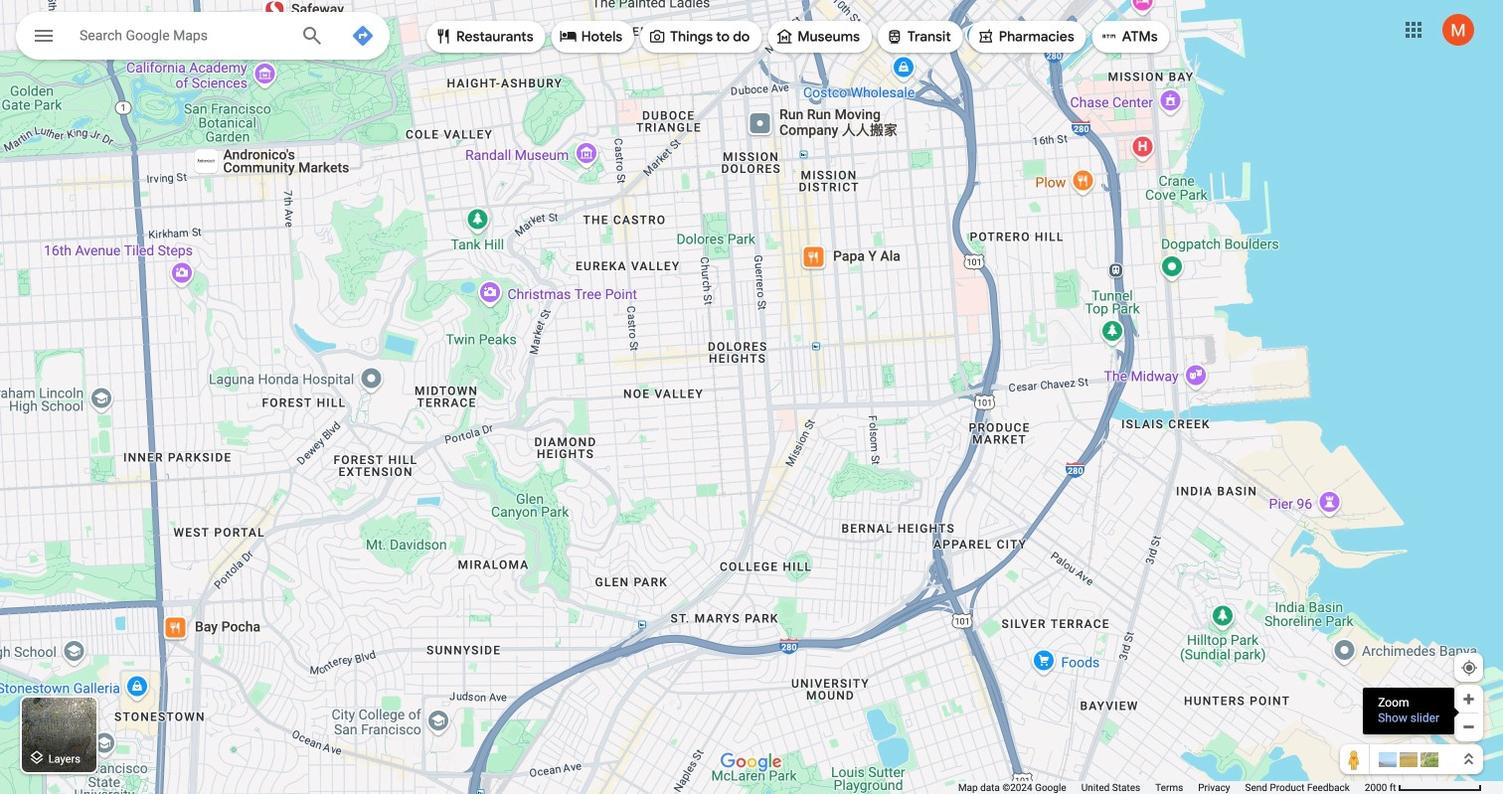 Task type: describe. For each thing, give the bounding box(es) containing it.
Search Google Maps field
[[16, 12, 390, 66]]

google maps element
[[0, 0, 1504, 795]]



Task type: vqa. For each thing, say whether or not it's contained in the screenshot.
1
no



Task type: locate. For each thing, give the bounding box(es) containing it.
zoom in image
[[1462, 692, 1477, 707]]

none field inside search google maps field
[[80, 23, 284, 47]]

show street view coverage image
[[1341, 745, 1370, 775]]

google account: maxwell nye  
(max@adept.ai) image
[[1443, 14, 1475, 46]]

show your location image
[[1461, 659, 1479, 677]]

none search field inside google maps "element"
[[16, 12, 390, 66]]

None field
[[80, 23, 284, 47]]

None search field
[[16, 12, 390, 66]]

zoom out image
[[1462, 720, 1477, 735]]



